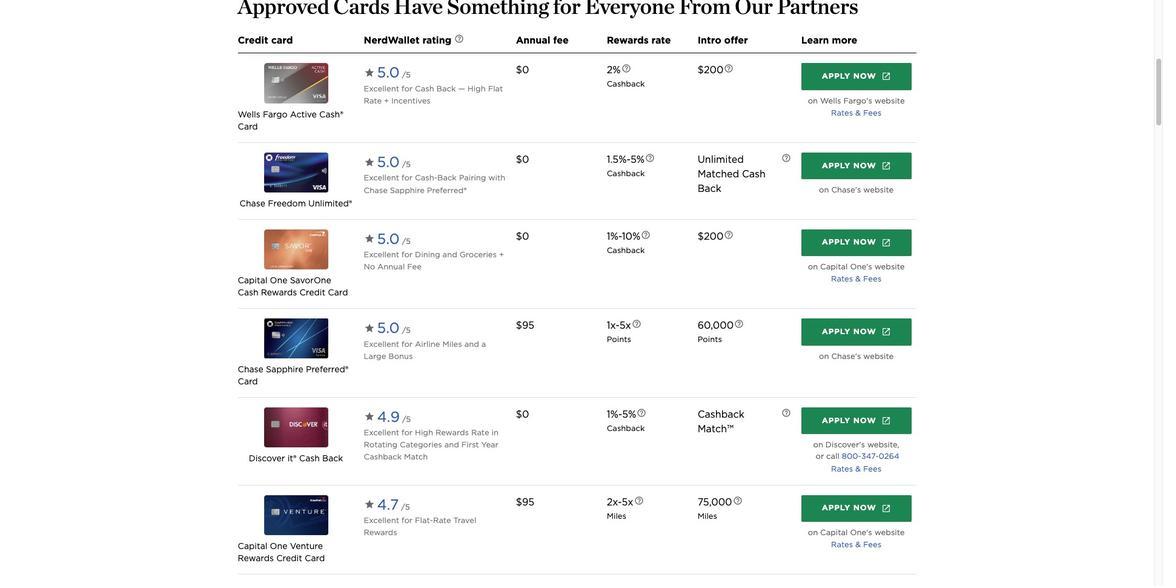 Task type: describe. For each thing, give the bounding box(es) containing it.
fee
[[407, 262, 422, 271]]

fee
[[553, 35, 569, 46]]

4.9 /5
[[377, 408, 411, 426]]

$95 for 5.0
[[516, 320, 534, 332]]

freedom
[[268, 199, 306, 208]]

on chase's website for 1.5%-5%
[[819, 186, 894, 195]]

capital inside capital one savorone cash rewards credit card
[[238, 276, 267, 286]]

& for 1%-10%
[[856, 275, 861, 284]]

for for 2%
[[402, 84, 413, 93]]

rewards inside capital one venture rewards credit card
[[238, 554, 274, 564]]

rating
[[423, 35, 452, 46]]

/5 for 1%-10%
[[402, 237, 411, 246]]

chase sapphire preferred® card image image
[[264, 319, 328, 359]]

& inside on discover's website, or call 800-347-0264 rates & fees
[[856, 465, 861, 474]]

reward rate details image for 1%-5%
[[637, 408, 647, 418]]

fargo's
[[844, 96, 873, 105]]

5% for 5.0
[[631, 154, 645, 166]]

rotating
[[364, 441, 398, 450]]

apply for 2%
[[822, 72, 851, 81]]

sapphire inside chase sapphire preferred® card
[[266, 365, 303, 374]]

/5 for 2x-5x
[[401, 503, 410, 512]]

4.7 /5
[[377, 496, 410, 514]]

card inside capital one venture rewards credit card
[[305, 554, 325, 564]]

5% for 4.9
[[623, 409, 637, 420]]

chase freedom unlimited® image image
[[264, 153, 328, 192]]

2%
[[607, 64, 621, 76]]

now for 2%
[[854, 72, 877, 81]]

credit card
[[238, 35, 293, 46]]

rate inside high rewards rate in rotating categories and first year cashback match
[[471, 428, 489, 437]]

pairing
[[459, 174, 486, 183]]

1 5.0 from the top
[[377, 64, 400, 81]]

rate inside cash back — high flat rate + incentives
[[364, 96, 382, 105]]

cashback match™
[[698, 409, 745, 435]]

cash®
[[319, 110, 343, 119]]

cash inside cash back — high flat rate + incentives
[[415, 84, 434, 93]]

apply now for 2%
[[822, 72, 877, 81]]

0 vertical spatial credit
[[238, 35, 268, 46]]

reward rate details image for 2x-5x
[[634, 496, 644, 506]]

fees inside on discover's website, or call 800-347-0264 rates & fees
[[864, 465, 882, 474]]

excellent for 1.5%-5%
[[364, 174, 399, 183]]

rewards up 2%
[[607, 35, 649, 46]]

preferred® inside chase sapphire preferred® card
[[306, 365, 349, 374]]

one's for 4.7
[[850, 528, 873, 537]]

capital one savorone cash rewards credit card
[[238, 276, 348, 298]]

match™
[[698, 423, 734, 435]]

discover it® cash back
[[249, 454, 343, 464]]

1 rates & fees link from the top
[[831, 109, 882, 118]]

chase's for 5x
[[832, 352, 861, 361]]

airline miles and a large bonus
[[364, 340, 486, 361]]

1 horizontal spatial annual
[[516, 35, 551, 46]]

call
[[827, 452, 840, 461]]

active
[[290, 110, 317, 119]]

wells inside wells fargo active cash® card
[[238, 110, 260, 119]]

apply now link for 1x-5x
[[802, 319, 912, 346]]

first
[[462, 441, 479, 450]]

1.5%-5%
[[607, 154, 645, 166]]

flat
[[488, 84, 503, 93]]

apply now for 1x-5x
[[822, 327, 877, 336]]

high rewards rate in rotating categories and first year cashback match
[[364, 428, 499, 462]]

2x-5x
[[607, 497, 634, 508]]

+ inside cash back — high flat rate + incentives
[[384, 96, 389, 105]]

4.7
[[377, 496, 399, 514]]

rates for 2%
[[831, 109, 853, 118]]

apply for 1.5%-5%
[[822, 161, 851, 170]]

1x-5x
[[607, 320, 631, 332]]

preferred® inside cash-back pairing with chase sapphire preferred®
[[427, 186, 467, 195]]

apply now link for 1.5%-5%
[[802, 153, 912, 180]]

fees for 2x-5x
[[864, 541, 882, 550]]

intro offer details image for 5.0
[[782, 153, 791, 163]]

5.0 for 1.5%-
[[377, 153, 400, 171]]

chase freedom unlimited®
[[240, 199, 352, 208]]

one for 4.7
[[270, 542, 288, 552]]

flat-
[[415, 516, 433, 525]]

learn more
[[802, 35, 858, 46]]

excellent for for 1%-5%
[[364, 428, 415, 437]]

$0 for 1%-10%
[[516, 231, 529, 242]]

one's for 5.0
[[850, 262, 873, 271]]

1%-5%
[[607, 409, 637, 420]]

and inside airline miles and a large bonus
[[465, 340, 479, 349]]

4.9
[[377, 408, 400, 426]]

10%
[[622, 231, 641, 242]]

intro offer details image right 60,000 at the bottom of page
[[735, 320, 744, 329]]

excellent for for 1%-10%
[[364, 250, 415, 259]]

dining and groceries + no annual fee
[[364, 250, 504, 271]]

capital one venture rewards credit card
[[238, 542, 325, 564]]

excellent for for 2x-5x
[[364, 516, 415, 525]]

now for 1.5%-5%
[[854, 161, 877, 170]]

2x-
[[607, 497, 622, 508]]

one for 5.0
[[270, 276, 288, 286]]

cash inside capital one savorone cash rewards credit card
[[238, 288, 259, 298]]

wells fargo active cash® card
[[238, 110, 343, 132]]

back inside cash back — high flat rate + incentives
[[437, 84, 456, 93]]

intro offer
[[698, 35, 748, 46]]

1 5.0 /5 from the top
[[377, 64, 411, 81]]

annual fee
[[516, 35, 569, 46]]

wells fargo active cash® card image image
[[264, 63, 328, 104]]

excellent for for 1x-5x
[[364, 340, 415, 349]]

high inside high rewards rate in rotating categories and first year cashback match
[[415, 428, 433, 437]]

travel
[[454, 516, 477, 525]]

groceries
[[460, 250, 497, 259]]

on for 1%-10%
[[808, 262, 818, 271]]

points for 1x-5x
[[607, 335, 631, 344]]

rewards inside high rewards rate in rotating categories and first year cashback match
[[436, 428, 469, 437]]

chase for $95
[[238, 365, 264, 374]]

chase sapphire preferred® card
[[238, 365, 349, 386]]

website for 2%
[[875, 96, 905, 105]]

reward rate details image for 1%-10%
[[641, 230, 651, 240]]

apply now link for 1%-10%
[[802, 229, 912, 256]]

flat-rate travel rewards
[[364, 516, 477, 537]]

in
[[492, 428, 499, 437]]

$0 for 1.5%-5%
[[516, 154, 529, 166]]

75,000
[[698, 497, 732, 508]]

5.0 /5 for 1%-
[[377, 230, 411, 248]]

excellent for 2x-5x
[[364, 516, 399, 525]]

chase inside cash-back pairing with chase sapphire preferred®
[[364, 186, 388, 195]]

800-347-0264 link
[[842, 452, 900, 461]]

intro offer details image down intro offer in the top right of the page
[[724, 64, 734, 74]]

intro offer details image down "unlimited matched cash back" on the right of the page
[[724, 230, 734, 240]]

it®
[[288, 454, 297, 464]]

now for 1%-10%
[[854, 238, 877, 247]]

capital inside capital one venture rewards credit card
[[238, 542, 267, 552]]

on capital one's website rates & fees for 4.7
[[808, 528, 905, 550]]

back inside "unlimited matched cash back"
[[698, 183, 722, 195]]

now for 1%-5%
[[854, 416, 877, 425]]

wells inside the on wells fargo's website rates & fees
[[821, 96, 841, 105]]

1 horizontal spatial cashback
[[698, 409, 745, 420]]

cashback for 1%-5%
[[607, 424, 645, 433]]

incentives
[[391, 96, 431, 105]]

more
[[832, 35, 858, 46]]

large
[[364, 352, 386, 361]]

rates for 1%-10%
[[831, 275, 853, 284]]

match
[[404, 453, 428, 462]]

on for 1%-5%
[[814, 441, 823, 450]]

with
[[489, 174, 506, 183]]

5.0 for 1x-
[[377, 320, 400, 337]]

card inside capital one savorone cash rewards credit card
[[328, 288, 348, 298]]

and inside high rewards rate in rotating categories and first year cashback match
[[445, 441, 459, 450]]

discover it® cash back image image
[[264, 408, 328, 448]]

on capital one's website rates & fees for 5.0
[[808, 262, 905, 284]]

rate
[[652, 35, 671, 46]]

unlimited®
[[309, 199, 352, 208]]

dining
[[415, 250, 440, 259]]

+ inside dining and groceries + no annual fee
[[499, 250, 504, 259]]

rewards inside flat-rate travel rewards
[[364, 528, 397, 537]]

chase's for 5%
[[832, 186, 861, 195]]



Task type: locate. For each thing, give the bounding box(es) containing it.
—
[[458, 84, 465, 93]]

reward rate details image right 2%
[[622, 64, 631, 74]]

5 apply from the top
[[822, 416, 851, 425]]

1%-
[[607, 231, 622, 242], [607, 409, 623, 420]]

1 apply now from the top
[[822, 72, 877, 81]]

$95 for 4.7
[[516, 497, 534, 508]]

venture
[[290, 542, 323, 552]]

website
[[875, 96, 905, 105], [864, 186, 894, 195], [875, 262, 905, 271], [864, 352, 894, 361], [875, 528, 905, 537]]

1 vertical spatial cashback
[[364, 453, 402, 462]]

1 horizontal spatial miles
[[698, 512, 717, 521]]

4 $0 from the top
[[516, 409, 529, 420]]

60,000
[[698, 320, 734, 332]]

2 horizontal spatial rate
[[471, 428, 489, 437]]

apply for 2x-5x
[[822, 504, 851, 513]]

categories
[[400, 441, 442, 450]]

cashback for 1.5%-5%
[[607, 169, 645, 178]]

5 now from the top
[[854, 416, 877, 425]]

for up bonus
[[402, 340, 413, 349]]

1 vertical spatial wells
[[238, 110, 260, 119]]

0 horizontal spatial high
[[415, 428, 433, 437]]

high up categories
[[415, 428, 433, 437]]

3 apply from the top
[[822, 238, 851, 247]]

2 vertical spatial credit
[[276, 554, 302, 564]]

/5 up the incentives
[[402, 71, 411, 80]]

1 horizontal spatial high
[[468, 84, 486, 93]]

0 horizontal spatial cashback
[[364, 453, 402, 462]]

0 horizontal spatial preferred®
[[306, 365, 349, 374]]

for up fee
[[402, 250, 413, 259]]

reward rate details image for 2%
[[622, 64, 631, 74]]

0 vertical spatial reward rate details image
[[641, 230, 651, 240]]

nerdwallet
[[364, 35, 420, 46]]

reward rate details image right 1x-5x
[[632, 320, 642, 329]]

fargo
[[263, 110, 288, 119]]

now
[[854, 72, 877, 81], [854, 161, 877, 170], [854, 238, 877, 247], [854, 327, 877, 336], [854, 416, 877, 425], [854, 504, 877, 513]]

now for 2x-5x
[[854, 504, 877, 513]]

5.0 up bonus
[[377, 320, 400, 337]]

rates for 2x-5x
[[831, 541, 853, 550]]

0 horizontal spatial rate
[[364, 96, 382, 105]]

0 vertical spatial wells
[[821, 96, 841, 105]]

1%- for 5.0
[[607, 231, 622, 242]]

and left the a
[[465, 340, 479, 349]]

excellent up large
[[364, 340, 399, 349]]

3 excellent for from the top
[[364, 250, 415, 259]]

0 vertical spatial 1%-
[[607, 231, 622, 242]]

2 $95 from the top
[[516, 497, 534, 508]]

excellent for 1%-10%
[[364, 250, 399, 259]]

$200 for 1%-10%
[[698, 231, 724, 242]]

excellent for 1%-5%
[[364, 428, 399, 437]]

rate left the incentives
[[364, 96, 382, 105]]

apply now for 1.5%-5%
[[822, 161, 877, 170]]

for for 1%-10%
[[402, 250, 413, 259]]

for left cash-
[[402, 174, 413, 183]]

/5 right 4.7
[[401, 503, 410, 512]]

rewards
[[607, 35, 649, 46], [261, 288, 297, 298], [436, 428, 469, 437], [364, 528, 397, 537], [238, 554, 274, 564]]

apply now link for 1%-5%
[[802, 408, 912, 434]]

1 excellent from the top
[[364, 84, 399, 93]]

/5 up fee
[[402, 237, 411, 246]]

sapphire
[[390, 186, 425, 195], [266, 365, 303, 374]]

/5 right '4.9'
[[402, 415, 411, 424]]

5x
[[620, 320, 631, 332], [622, 497, 634, 508]]

preferred® down cash-
[[427, 186, 467, 195]]

cash-back pairing with chase sapphire preferred®
[[364, 174, 506, 195]]

high inside cash back — high flat rate + incentives
[[468, 84, 486, 93]]

credit inside capital one venture rewards credit card
[[276, 554, 302, 564]]

intro offer details image right 75,000
[[733, 496, 743, 506]]

3 rates from the top
[[831, 465, 853, 474]]

apply for 1%-5%
[[822, 416, 851, 425]]

fees for 1%-10%
[[864, 275, 882, 284]]

sapphire inside cash-back pairing with chase sapphire preferred®
[[390, 186, 425, 195]]

reward rate details image right "2x-5x"
[[634, 496, 644, 506]]

excellent for for 1.5%-5%
[[364, 174, 415, 183]]

4 apply from the top
[[822, 327, 851, 336]]

6 apply now from the top
[[822, 504, 877, 513]]

miles
[[443, 340, 462, 349]]

1 vertical spatial preferred®
[[306, 365, 349, 374]]

0 vertical spatial annual
[[516, 35, 551, 46]]

fees for 2%
[[864, 109, 882, 118]]

and inside dining and groceries + no annual fee
[[443, 250, 457, 259]]

3 apply now from the top
[[822, 238, 877, 247]]

apply now link for 2x-5x
[[802, 495, 912, 522]]

6 now from the top
[[854, 504, 877, 513]]

$200 for 2%
[[698, 64, 724, 76]]

1 horizontal spatial wells
[[821, 96, 841, 105]]

4 5.0 from the top
[[377, 320, 400, 337]]

5 excellent for from the top
[[364, 428, 415, 437]]

5.0 down nerdwallet
[[377, 64, 400, 81]]

intro
[[698, 35, 722, 46]]

2 apply now from the top
[[822, 161, 877, 170]]

rates & fees link
[[831, 109, 882, 118], [831, 275, 882, 284], [831, 465, 882, 474], [831, 541, 882, 550]]

/5 for 2%
[[402, 71, 411, 80]]

347-
[[862, 452, 879, 461]]

cash-
[[415, 174, 438, 183]]

for for 1.5%-5%
[[402, 174, 413, 183]]

1 vertical spatial intro offer details image
[[782, 408, 791, 418]]

on inside the on wells fargo's website rates & fees
[[808, 96, 818, 105]]

0 vertical spatial chase
[[364, 186, 388, 195]]

+ left the incentives
[[384, 96, 389, 105]]

1 on capital one's website rates & fees from the top
[[808, 262, 905, 284]]

now for 1x-5x
[[854, 327, 877, 336]]

1%- for 4.9
[[607, 409, 623, 420]]

annual
[[516, 35, 551, 46], [378, 262, 405, 271]]

2 fees from the top
[[864, 275, 882, 284]]

0 horizontal spatial points
[[607, 335, 631, 344]]

1 horizontal spatial preferred®
[[427, 186, 467, 195]]

4 fees from the top
[[864, 541, 882, 550]]

1 now from the top
[[854, 72, 877, 81]]

cashback for 1%-10%
[[607, 246, 645, 255]]

1 vertical spatial 1%-
[[607, 409, 623, 420]]

3 rates & fees link from the top
[[831, 465, 882, 474]]

/5 for 1.5%-5%
[[402, 160, 411, 169]]

0 vertical spatial preferred®
[[427, 186, 467, 195]]

airline
[[415, 340, 440, 349]]

1 vertical spatial 5%
[[623, 409, 637, 420]]

credit down 'venture'
[[276, 554, 302, 564]]

1 rates from the top
[[831, 109, 853, 118]]

2 one from the top
[[270, 542, 288, 552]]

0 vertical spatial and
[[443, 250, 457, 259]]

reward rate details image right 1.5%-5%
[[645, 153, 655, 163]]

0 vertical spatial one
[[270, 276, 288, 286]]

3 & from the top
[[856, 465, 861, 474]]

0 horizontal spatial wells
[[238, 110, 260, 119]]

5 apply now link from the top
[[802, 408, 912, 434]]

chase for $0
[[240, 199, 265, 208]]

5.0 up cash-back pairing with chase sapphire preferred®
[[377, 153, 400, 171]]

on capital one's website rates & fees
[[808, 262, 905, 284], [808, 528, 905, 550]]

5x for 4.7
[[622, 497, 634, 508]]

0 vertical spatial +
[[384, 96, 389, 105]]

/5 inside 4.7 /5
[[401, 503, 410, 512]]

4 excellent from the top
[[364, 340, 399, 349]]

6 excellent for from the top
[[364, 516, 415, 525]]

cashback down 1%-5%
[[607, 424, 645, 433]]

for for 2x-5x
[[402, 516, 413, 525]]

matched
[[698, 169, 739, 180]]

0 vertical spatial chase's
[[832, 186, 861, 195]]

apply for 1x-5x
[[822, 327, 851, 336]]

excellent for 1x-5x
[[364, 340, 399, 349]]

0 vertical spatial intro offer details image
[[782, 153, 791, 163]]

one inside capital one venture rewards credit card
[[270, 542, 288, 552]]

apply now for 2x-5x
[[822, 504, 877, 513]]

1 horizontal spatial rate
[[433, 516, 451, 525]]

2 now from the top
[[854, 161, 877, 170]]

4 apply now from the top
[[822, 327, 877, 336]]

high right —
[[468, 84, 486, 93]]

reward rate details image for 1x-5x
[[632, 320, 642, 329]]

learn
[[802, 35, 829, 46]]

how are nerdwallet's ratings determined? image
[[455, 34, 464, 44]]

back inside cash-back pairing with chase sapphire preferred®
[[438, 174, 457, 183]]

1 vertical spatial reward rate details image
[[632, 320, 642, 329]]

1 vertical spatial rate
[[471, 428, 489, 437]]

rate left travel
[[433, 516, 451, 525]]

annual inside dining and groceries + no annual fee
[[378, 262, 405, 271]]

1 vertical spatial high
[[415, 428, 433, 437]]

cashback up match™
[[698, 409, 745, 420]]

2 excellent from the top
[[364, 174, 399, 183]]

on wells fargo's website rates & fees
[[808, 96, 905, 118]]

/5 for 1%-5%
[[402, 415, 411, 424]]

on inside on discover's website, or call 800-347-0264 rates & fees
[[814, 441, 823, 450]]

intro offer details image
[[724, 64, 734, 74], [724, 230, 734, 240], [735, 320, 744, 329], [733, 496, 743, 506]]

5%
[[631, 154, 645, 166], [623, 409, 637, 420]]

unlimited
[[698, 154, 744, 166]]

6 for from the top
[[402, 516, 413, 525]]

apply for 1%-10%
[[822, 238, 851, 247]]

0 vertical spatial on chase's website
[[819, 186, 894, 195]]

cashback down rotating
[[364, 453, 402, 462]]

1 vertical spatial on capital one's website rates & fees
[[808, 528, 905, 550]]

0 vertical spatial 5x
[[620, 320, 631, 332]]

reward rate details image right the 10%
[[641, 230, 651, 240]]

miles
[[607, 512, 627, 521], [698, 512, 717, 521]]

and left first
[[445, 441, 459, 450]]

0 vertical spatial $200
[[698, 64, 724, 76]]

0264
[[879, 452, 900, 461]]

website for 1%-10%
[[875, 262, 905, 271]]

2 apply now link from the top
[[802, 153, 912, 180]]

800-
[[842, 452, 862, 461]]

3 cashback from the top
[[607, 246, 645, 255]]

1 horizontal spatial +
[[499, 250, 504, 259]]

1 $95 from the top
[[516, 320, 534, 332]]

2 horizontal spatial reward rate details image
[[645, 153, 655, 163]]

rates
[[831, 109, 853, 118], [831, 275, 853, 284], [831, 465, 853, 474], [831, 541, 853, 550]]

1 intro offer details image from the top
[[782, 153, 791, 163]]

chase's
[[832, 186, 861, 195], [832, 352, 861, 361]]

0 vertical spatial reward rate details image
[[622, 64, 631, 74]]

rewards inside capital one savorone cash rewards credit card
[[261, 288, 297, 298]]

4 now from the top
[[854, 327, 877, 336]]

fees
[[864, 109, 882, 118], [864, 275, 882, 284], [864, 465, 882, 474], [864, 541, 882, 550]]

1 vertical spatial $95
[[516, 497, 534, 508]]

card
[[271, 35, 293, 46]]

excellent left cash-
[[364, 174, 399, 183]]

5.0
[[377, 64, 400, 81], [377, 153, 400, 171], [377, 230, 400, 248], [377, 320, 400, 337]]

rewards down savorone
[[261, 288, 297, 298]]

rewards up first
[[436, 428, 469, 437]]

cashback down 1%-10%
[[607, 246, 645, 255]]

0 vertical spatial $95
[[516, 320, 534, 332]]

5.0 /5 for 1x-
[[377, 320, 411, 337]]

nerdwallet rating
[[364, 35, 452, 46]]

points down 1x-5x
[[607, 335, 631, 344]]

5 excellent from the top
[[364, 428, 399, 437]]

points down 60,000 at the bottom of page
[[698, 335, 722, 344]]

1 apply now link from the top
[[802, 63, 912, 90]]

2 rates & fees link from the top
[[831, 275, 882, 284]]

rates & fees link for 5%
[[831, 465, 882, 474]]

/5 up bonus
[[402, 326, 411, 335]]

one left 'venture'
[[270, 542, 288, 552]]

on for 2x-5x
[[808, 528, 818, 537]]

excellent down 4.7
[[364, 516, 399, 525]]

excellent up the incentives
[[364, 84, 399, 93]]

1 horizontal spatial reward rate details image
[[634, 496, 644, 506]]

&
[[856, 109, 861, 118], [856, 275, 861, 284], [856, 465, 861, 474], [856, 541, 861, 550]]

and
[[443, 250, 457, 259], [465, 340, 479, 349], [445, 441, 459, 450]]

back right "it®"
[[322, 454, 343, 464]]

1 vertical spatial annual
[[378, 262, 405, 271]]

bonus
[[389, 352, 413, 361]]

chase
[[364, 186, 388, 195], [240, 199, 265, 208], [238, 365, 264, 374]]

1 horizontal spatial points
[[698, 335, 722, 344]]

2 vertical spatial reward rate details image
[[634, 496, 644, 506]]

5.0 /5 for 1.5%-
[[377, 153, 411, 171]]

preferred®
[[427, 186, 467, 195], [306, 365, 349, 374]]

3 for from the top
[[402, 250, 413, 259]]

1x-
[[607, 320, 620, 332]]

capital one savorone cash rewards credit card image image
[[264, 229, 328, 270]]

3 $0 from the top
[[516, 231, 529, 242]]

excellent for
[[364, 84, 415, 93], [364, 174, 415, 183], [364, 250, 415, 259], [364, 340, 415, 349], [364, 428, 415, 437], [364, 516, 415, 525]]

website,
[[868, 441, 900, 450]]

0 horizontal spatial +
[[384, 96, 389, 105]]

2 points from the left
[[698, 335, 722, 344]]

6 excellent from the top
[[364, 516, 399, 525]]

0 horizontal spatial sapphire
[[266, 365, 303, 374]]

4 rates from the top
[[831, 541, 853, 550]]

no
[[364, 262, 375, 271]]

cash back — high flat rate + incentives
[[364, 84, 503, 105]]

4 for from the top
[[402, 340, 413, 349]]

annual left fee
[[516, 35, 551, 46]]

credit inside capital one savorone cash rewards credit card
[[300, 288, 325, 298]]

discover
[[249, 454, 285, 464]]

rewards down 4.7
[[364, 528, 397, 537]]

rewards down the capital one venture rewards credit card image
[[238, 554, 274, 564]]

+ right the groceries
[[499, 250, 504, 259]]

on chase's website for 1x-5x
[[819, 352, 894, 361]]

2 $0 from the top
[[516, 154, 529, 166]]

1 vertical spatial chase's
[[832, 352, 861, 361]]

1 on chase's website from the top
[[819, 186, 894, 195]]

2 rates from the top
[[831, 275, 853, 284]]

1 chase's from the top
[[832, 186, 861, 195]]

on for 2%
[[808, 96, 818, 105]]

excellent for 2%
[[364, 84, 399, 93]]

reward rate details image
[[622, 64, 631, 74], [645, 153, 655, 163], [634, 496, 644, 506]]

cashback for 2%
[[607, 80, 645, 89]]

on chase's website
[[819, 186, 894, 195], [819, 352, 894, 361]]

1 one's from the top
[[850, 262, 873, 271]]

1 vertical spatial one's
[[850, 528, 873, 537]]

rates inside on discover's website, or call 800-347-0264 rates & fees
[[831, 465, 853, 474]]

unlimited matched cash back
[[698, 154, 766, 195]]

cash inside "unlimited matched cash back"
[[742, 169, 766, 180]]

5 apply now from the top
[[822, 416, 877, 425]]

2 5.0 from the top
[[377, 153, 400, 171]]

1 vertical spatial reward rate details image
[[645, 153, 655, 163]]

1 one from the top
[[270, 276, 288, 286]]

and right dining
[[443, 250, 457, 259]]

& inside the on wells fargo's website rates & fees
[[856, 109, 861, 118]]

excellent for for 2%
[[364, 84, 415, 93]]

rate inside flat-rate travel rewards
[[433, 516, 451, 525]]

5.0 up dining and groceries + no annual fee
[[377, 230, 400, 248]]

a
[[482, 340, 486, 349]]

4 & from the top
[[856, 541, 861, 550]]

miles for 75,000
[[698, 512, 717, 521]]

4 cashback from the top
[[607, 424, 645, 433]]

1 1%- from the top
[[607, 231, 622, 242]]

2 vertical spatial chase
[[238, 365, 264, 374]]

0 horizontal spatial reward rate details image
[[622, 64, 631, 74]]

for up categories
[[402, 428, 413, 437]]

4 excellent for from the top
[[364, 340, 415, 349]]

wells left the "fargo's" on the right top of the page
[[821, 96, 841, 105]]

1 & from the top
[[856, 109, 861, 118]]

wells
[[821, 96, 841, 105], [238, 110, 260, 119]]

for up the incentives
[[402, 84, 413, 93]]

0 vertical spatial rate
[[364, 96, 382, 105]]

1 vertical spatial and
[[465, 340, 479, 349]]

points
[[607, 335, 631, 344], [698, 335, 722, 344]]

3 apply now link from the top
[[802, 229, 912, 256]]

cashback
[[607, 80, 645, 89], [607, 169, 645, 178], [607, 246, 645, 255], [607, 424, 645, 433]]

2 1%- from the top
[[607, 409, 623, 420]]

rewards rate
[[607, 35, 671, 46]]

2 vertical spatial reward rate details image
[[637, 408, 647, 418]]

2 for from the top
[[402, 174, 413, 183]]

chase inside chase sapphire preferred® card
[[238, 365, 264, 374]]

rate
[[364, 96, 382, 105], [471, 428, 489, 437], [433, 516, 451, 525]]

miles down the 2x-
[[607, 512, 627, 521]]

reward rate details image for 1.5%-5%
[[645, 153, 655, 163]]

reward rate details image
[[641, 230, 651, 240], [632, 320, 642, 329], [637, 408, 647, 418]]

savorone
[[290, 276, 331, 286]]

capital
[[821, 262, 848, 271], [238, 276, 267, 286], [821, 528, 848, 537], [238, 542, 267, 552]]

apply now for 1%-5%
[[822, 416, 877, 425]]

2 excellent for from the top
[[364, 174, 415, 183]]

sapphire down chase sapphire preferred® card image
[[266, 365, 303, 374]]

excellent up no on the top left
[[364, 250, 399, 259]]

website inside the on wells fargo's website rates & fees
[[875, 96, 905, 105]]

5.0 /5 up bonus
[[377, 320, 411, 337]]

cashback down 2%
[[607, 80, 645, 89]]

4 apply now link from the top
[[802, 319, 912, 346]]

year
[[481, 441, 499, 450]]

3 fees from the top
[[864, 465, 882, 474]]

wells left fargo at left top
[[238, 110, 260, 119]]

capital one venture rewards credit card image image
[[264, 495, 328, 536]]

1 vertical spatial $200
[[698, 231, 724, 242]]

0 horizontal spatial miles
[[607, 512, 627, 521]]

annual right no on the top left
[[378, 262, 405, 271]]

5.0 /5 up cash-back pairing with chase sapphire preferred®
[[377, 153, 411, 171]]

preferred® down chase sapphire preferred® card image
[[306, 365, 349, 374]]

2 miles from the left
[[698, 512, 717, 521]]

0 vertical spatial 5%
[[631, 154, 645, 166]]

& for 2x-5x
[[856, 541, 861, 550]]

2 on capital one's website rates & fees from the top
[[808, 528, 905, 550]]

for left flat-
[[402, 516, 413, 525]]

/5 up cash-back pairing with chase sapphire preferred®
[[402, 160, 411, 169]]

rate left the in
[[471, 428, 489, 437]]

back down matched
[[698, 183, 722, 195]]

3 5.0 /5 from the top
[[377, 230, 411, 248]]

1 apply from the top
[[822, 72, 851, 81]]

1 vertical spatial 5x
[[622, 497, 634, 508]]

for for 1x-5x
[[402, 340, 413, 349]]

6 apply now link from the top
[[802, 495, 912, 522]]

1 miles from the left
[[607, 512, 627, 521]]

cashback down 1.5%-5%
[[607, 169, 645, 178]]

1 vertical spatial credit
[[300, 288, 325, 298]]

0 vertical spatial cashback
[[698, 409, 745, 420]]

intro offer details image for 4.9
[[782, 408, 791, 418]]

one
[[270, 276, 288, 286], [270, 542, 288, 552]]

2 cashback from the top
[[607, 169, 645, 178]]

one left savorone
[[270, 276, 288, 286]]

2 vertical spatial and
[[445, 441, 459, 450]]

1 cashback from the top
[[607, 80, 645, 89]]

points for 60,000
[[698, 335, 722, 344]]

5.0 /5 down nerdwallet
[[377, 64, 411, 81]]

1%-10%
[[607, 231, 641, 242]]

sapphire down cash-
[[390, 186, 425, 195]]

back left —
[[437, 84, 456, 93]]

cashback inside high rewards rate in rotating categories and first year cashback match
[[364, 453, 402, 462]]

1 vertical spatial on chase's website
[[819, 352, 894, 361]]

excellent up rotating
[[364, 428, 399, 437]]

0 vertical spatial high
[[468, 84, 486, 93]]

1 vertical spatial +
[[499, 250, 504, 259]]

rates & fees link for 5x
[[831, 541, 882, 550]]

card inside wells fargo active cash® card
[[238, 122, 258, 132]]

6 apply from the top
[[822, 504, 851, 513]]

intro offer details image
[[782, 153, 791, 163], [782, 408, 791, 418]]

4 5.0 /5 from the top
[[377, 320, 411, 337]]

for for 1%-5%
[[402, 428, 413, 437]]

website for 2x-5x
[[875, 528, 905, 537]]

apply now for 1%-10%
[[822, 238, 877, 247]]

one inside capital one savorone cash rewards credit card
[[270, 276, 288, 286]]

+
[[384, 96, 389, 105], [499, 250, 504, 259]]

1 horizontal spatial sapphire
[[390, 186, 425, 195]]

reward rate details image right 1%-5%
[[637, 408, 647, 418]]

miles down 75,000
[[698, 512, 717, 521]]

0 horizontal spatial annual
[[378, 262, 405, 271]]

offer
[[724, 35, 748, 46]]

credit down savorone
[[300, 288, 325, 298]]

1 points from the left
[[607, 335, 631, 344]]

2 $200 from the top
[[698, 231, 724, 242]]

1 vertical spatial sapphire
[[266, 365, 303, 374]]

0 vertical spatial on capital one's website rates & fees
[[808, 262, 905, 284]]

/5 for 1x-5x
[[402, 326, 411, 335]]

1 fees from the top
[[864, 109, 882, 118]]

/5 inside 4.9 /5
[[402, 415, 411, 424]]

1 excellent for from the top
[[364, 84, 415, 93]]

back left pairing
[[438, 174, 457, 183]]

card
[[238, 122, 258, 132], [328, 288, 348, 298], [238, 377, 258, 386], [305, 554, 325, 564]]

1 for from the top
[[402, 84, 413, 93]]

on discover's website, or call 800-347-0264 rates & fees
[[814, 441, 900, 474]]

2 one's from the top
[[850, 528, 873, 537]]

2 intro offer details image from the top
[[782, 408, 791, 418]]

3 excellent from the top
[[364, 250, 399, 259]]

3 5.0 from the top
[[377, 230, 400, 248]]

$0 for 2%
[[516, 64, 529, 76]]

2 5.0 /5 from the top
[[377, 153, 411, 171]]

discover's
[[826, 441, 865, 450]]

rates inside the on wells fargo's website rates & fees
[[831, 109, 853, 118]]

or
[[816, 452, 824, 461]]

0 vertical spatial sapphire
[[390, 186, 425, 195]]

5x for 5.0
[[620, 320, 631, 332]]

1 vertical spatial chase
[[240, 199, 265, 208]]

& for 2%
[[856, 109, 861, 118]]

1 $200 from the top
[[698, 64, 724, 76]]

fees inside the on wells fargo's website rates & fees
[[864, 109, 882, 118]]

2 apply from the top
[[822, 161, 851, 170]]

card inside chase sapphire preferred® card
[[238, 377, 258, 386]]

1.5%-
[[607, 154, 631, 166]]

2 chase's from the top
[[832, 352, 861, 361]]

5 for from the top
[[402, 428, 413, 437]]

2 on chase's website from the top
[[819, 352, 894, 361]]

3 now from the top
[[854, 238, 877, 247]]

5.0 /5 up fee
[[377, 230, 411, 248]]

0 vertical spatial one's
[[850, 262, 873, 271]]

1 vertical spatial one
[[270, 542, 288, 552]]

credit left card
[[238, 35, 268, 46]]

miles for 2x-5x
[[607, 512, 627, 521]]

2 vertical spatial rate
[[433, 516, 451, 525]]

4 rates & fees link from the top
[[831, 541, 882, 550]]

1 $0 from the top
[[516, 64, 529, 76]]

2 & from the top
[[856, 275, 861, 284]]

5.0 /5
[[377, 64, 411, 81], [377, 153, 411, 171], [377, 230, 411, 248], [377, 320, 411, 337]]



Task type: vqa. For each thing, say whether or not it's contained in the screenshot.
SEARCH "icon"
no



